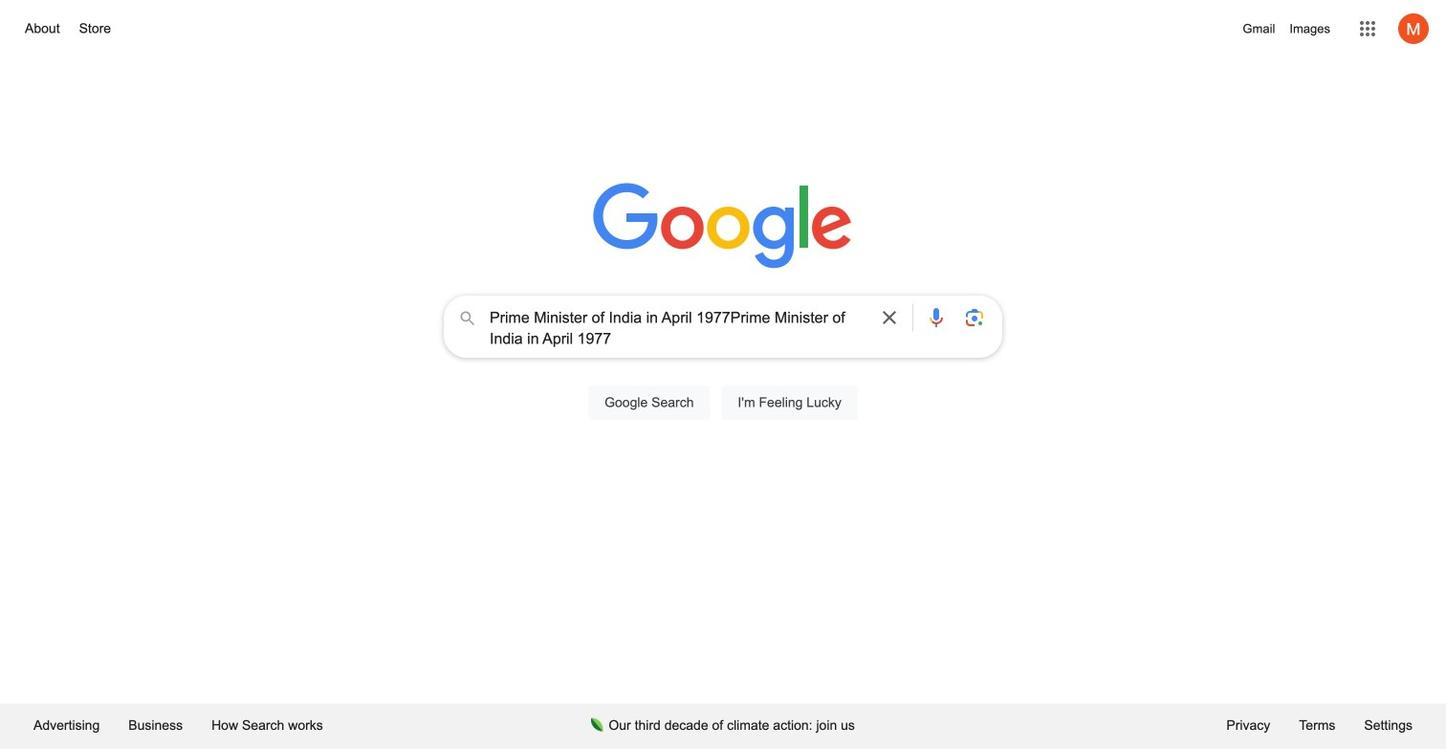 Task type: vqa. For each thing, say whether or not it's contained in the screenshot.
"All filters"
no



Task type: locate. For each thing, give the bounding box(es) containing it.
google image
[[593, 183, 853, 271]]

None search field
[[19, 290, 1427, 442]]

search by voice image
[[925, 306, 948, 329]]



Task type: describe. For each thing, give the bounding box(es) containing it.
search by image image
[[963, 306, 986, 329]]

Search text field
[[490, 307, 867, 349]]



